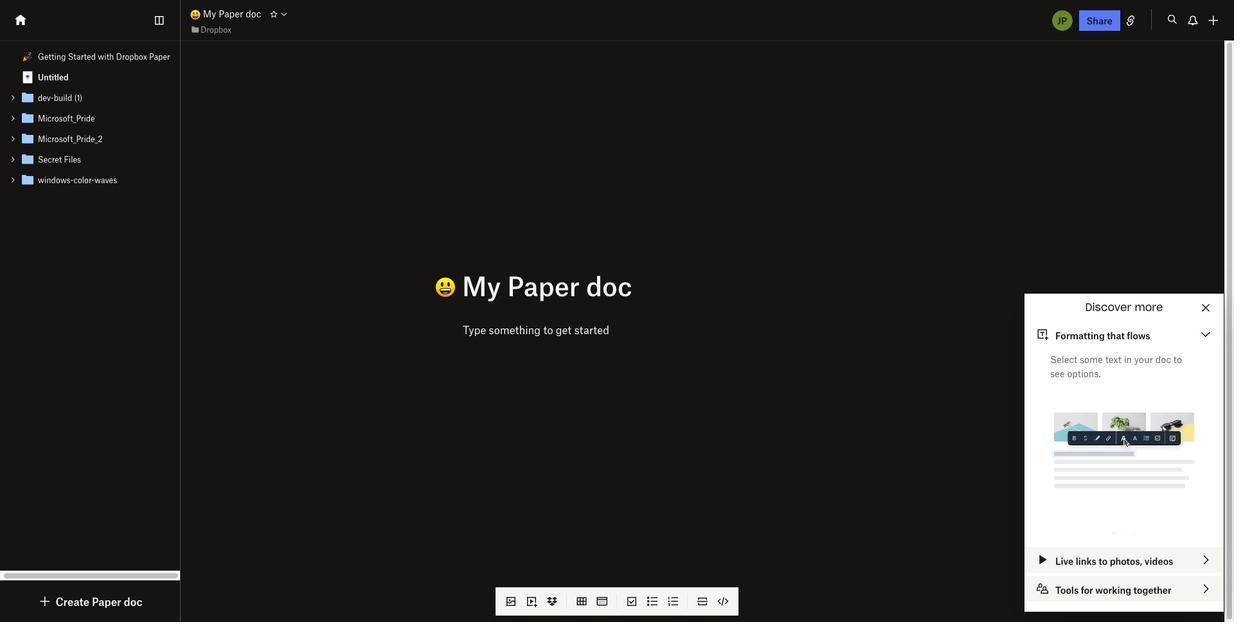 Task type: describe. For each thing, give the bounding box(es) containing it.
waves
[[95, 175, 117, 185]]

formatting that flows button
[[1024, 321, 1224, 347]]

secret
[[38, 154, 62, 165]]

13
[[1098, 596, 1108, 607]]

expand folder image for dev-build (1)
[[8, 93, 17, 102]]

photos,
[[1110, 555, 1142, 567]]

doc inside the select some text in your doc to see options.
[[1155, 353, 1171, 365]]

formatting that flows
[[1055, 330, 1150, 341]]

type something to get started
[[463, 323, 609, 336]]

microsoft_pride_2
[[38, 134, 103, 144]]

expand folder image for microsoft_pride_2
[[8, 134, 17, 143]]

live links to photos, videos
[[1055, 555, 1173, 567]]

dropbox link
[[190, 23, 231, 36]]

microsoft_pride
[[38, 113, 95, 123]]

getting started with dropbox paper
[[38, 51, 170, 62]]

my inside my paper doc "link"
[[203, 8, 216, 20]]

jp button
[[1051, 9, 1074, 32]]

get
[[556, 323, 571, 336]]

my inside heading
[[462, 269, 501, 301]]

doc inside heading
[[586, 269, 632, 301]]

select some text in your doc to see options.
[[1050, 353, 1182, 379]]

my paper doc link
[[190, 7, 261, 21]]

template content image for microsoft_pride_2
[[20, 131, 35, 147]]

that
[[1107, 330, 1125, 341]]

template content image for dev-
[[20, 90, 35, 105]]

template content image for microsoft_pride
[[20, 111, 35, 126]]

template content image for secret files
[[20, 152, 35, 167]]

live links to photos, videos link
[[1024, 547, 1224, 573]]

tools
[[1055, 584, 1079, 596]]

some
[[1080, 353, 1103, 365]]

dig image
[[38, 594, 53, 609]]

expand folder image for microsoft_pride
[[8, 114, 17, 123]]

updated
[[1059, 596, 1096, 607]]

share
[[1087, 14, 1113, 26]]

1 horizontal spatial dropbox
[[201, 24, 231, 35]]

untitled link
[[0, 67, 180, 87]]

select
[[1050, 353, 1077, 365]]

paper inside popup button
[[92, 595, 121, 608]]

working
[[1095, 584, 1131, 596]]

dropbox inside / contents list
[[116, 51, 147, 62]]

videos
[[1145, 555, 1173, 567]]

links
[[1076, 555, 1096, 567]]

live links to photos, videos button
[[1024, 547, 1224, 573]]

microsoft_pride link
[[0, 108, 180, 129]]

grinning face with big eyes image
[[190, 9, 201, 20]]

to for videos
[[1099, 555, 1108, 567]]

to for started
[[543, 323, 553, 336]]

expand folder image
[[8, 155, 17, 164]]

tools for working together
[[1055, 584, 1171, 596]]

paper inside "link"
[[219, 8, 243, 20]]

files
[[64, 154, 81, 165]]

your
[[1134, 353, 1153, 365]]

my paper doc inside my paper doc "link"
[[201, 8, 261, 20]]

dev-build (1)
[[38, 93, 82, 103]]

formatting that flows link
[[1024, 321, 1224, 347]]

doc inside "link"
[[246, 8, 261, 20]]

heading containing my paper doc
[[407, 269, 942, 304]]

jp
[[1057, 14, 1067, 26]]

ago
[[1148, 596, 1163, 607]]

type
[[463, 323, 486, 336]]

started
[[68, 51, 96, 62]]

to inside the select some text in your doc to see options.
[[1173, 353, 1182, 365]]

(1)
[[74, 93, 82, 103]]

paper up type something to get started in the bottom of the page
[[507, 269, 580, 301]]



Task type: locate. For each thing, give the bounding box(es) containing it.
share button
[[1079, 10, 1120, 31]]

windows-color-waves link
[[0, 170, 180, 190]]

1 template content image from the top
[[20, 111, 35, 126]]

0 horizontal spatial to
[[543, 323, 553, 336]]

template content image left microsoft_pride_2
[[20, 131, 35, 147]]

options.
[[1067, 368, 1101, 379]]

expand folder image inside microsoft_pride link
[[8, 114, 17, 123]]

my paper doc inside heading
[[456, 269, 632, 301]]

paper up dropbox link
[[219, 8, 243, 20]]

1 vertical spatial my
[[462, 269, 501, 301]]

doc up the started
[[586, 269, 632, 301]]

to right the links
[[1099, 555, 1108, 567]]

paper
[[219, 8, 243, 20], [149, 51, 170, 62], [507, 269, 580, 301], [92, 595, 121, 608]]

with
[[98, 51, 114, 62]]

my right grinning face with big eyes image
[[203, 8, 216, 20]]

expand folder image inside windows-color-waves link
[[8, 175, 17, 184]]

windows-color-waves
[[38, 175, 117, 185]]

to inside 'popup button'
[[1099, 555, 1108, 567]]

discover
[[1085, 302, 1131, 313]]

3 expand folder image from the top
[[8, 134, 17, 143]]

2 expand folder image from the top
[[8, 114, 17, 123]]

1 vertical spatial template content image
[[20, 131, 35, 147]]

0 vertical spatial my
[[203, 8, 216, 20]]

template content image inside microsoft_pride link
[[20, 111, 35, 126]]

to
[[543, 323, 553, 336], [1173, 353, 1182, 365], [1099, 555, 1108, 567]]

0 vertical spatial to
[[543, 323, 553, 336]]

my paper doc up dropbox link
[[201, 8, 261, 20]]

color-
[[74, 175, 95, 185]]

formatting
[[1055, 330, 1105, 341]]

secret files link
[[0, 149, 180, 170]]

0 vertical spatial template content image
[[20, 111, 35, 126]]

2 template content image from the top
[[20, 90, 35, 105]]

my up type
[[462, 269, 501, 301]]

tools for working together link
[[1024, 576, 1224, 602]]

something
[[489, 323, 541, 336]]

template content image for windows-
[[20, 172, 35, 188]]

0 horizontal spatial my paper doc
[[201, 8, 261, 20]]

template content image right expand folder icon
[[20, 152, 35, 167]]

expand folder image for windows-color-waves
[[8, 175, 17, 184]]

heading
[[407, 269, 942, 304]]

untitled
[[38, 72, 69, 82]]

my paper doc up type something to get started in the bottom of the page
[[456, 269, 632, 301]]

template content image left windows-
[[20, 172, 35, 188]]

expand folder image
[[8, 93, 17, 102], [8, 114, 17, 123], [8, 134, 17, 143], [8, 175, 17, 184]]

getting started with dropbox paper link
[[0, 46, 180, 67]]

😃
[[407, 271, 433, 304]]

party popper image
[[22, 51, 33, 62]]

template content image inside microsoft_pride_2 link
[[20, 131, 35, 147]]

template content image
[[20, 69, 35, 85], [20, 90, 35, 105], [20, 172, 35, 188]]

2 vertical spatial to
[[1099, 555, 1108, 567]]

in
[[1124, 353, 1132, 365]]

see
[[1050, 368, 1065, 379]]

doc inside popup button
[[124, 595, 142, 608]]

text
[[1105, 353, 1121, 365]]

0 vertical spatial my paper doc
[[201, 8, 261, 20]]

windows-
[[38, 175, 74, 185]]

1 vertical spatial dropbox
[[116, 51, 147, 62]]

to right your
[[1173, 353, 1182, 365]]

template content image
[[20, 111, 35, 126], [20, 131, 35, 147], [20, 152, 35, 167]]

my paper doc
[[201, 8, 261, 20], [456, 269, 632, 301]]

template content image inside untitled 'link'
[[20, 69, 35, 85]]

0 vertical spatial dropbox
[[201, 24, 231, 35]]

1 horizontal spatial to
[[1099, 555, 1108, 567]]

expand folder image inside dev-build (1) link
[[8, 93, 17, 102]]

paper right with
[[149, 51, 170, 62]]

template content image down party popper image
[[20, 69, 35, 85]]

2 template content image from the top
[[20, 131, 35, 147]]

doc
[[246, 8, 261, 20], [586, 269, 632, 301], [1155, 353, 1171, 365], [124, 595, 142, 608]]

to left get
[[543, 323, 553, 336]]

/ contents list
[[0, 46, 180, 190]]

create paper doc
[[56, 595, 142, 608]]

dropbox
[[201, 24, 231, 35], [116, 51, 147, 62]]

dropbox down my paper doc "link"
[[201, 24, 231, 35]]

doc right create
[[124, 595, 142, 608]]

paper right create
[[92, 595, 121, 608]]

build
[[54, 93, 72, 103]]

for
[[1081, 584, 1093, 596]]

my
[[203, 8, 216, 20], [462, 269, 501, 301]]

template content image left the microsoft_pride
[[20, 111, 35, 126]]

3 template content image from the top
[[20, 152, 35, 167]]

2 vertical spatial template content image
[[20, 172, 35, 188]]

dropbox right with
[[116, 51, 147, 62]]

seconds
[[1110, 596, 1145, 607]]

together
[[1133, 584, 1171, 596]]

tools for working together button
[[1024, 576, 1224, 602]]

create paper doc button
[[38, 594, 142, 609]]

0 vertical spatial template content image
[[20, 69, 35, 85]]

doc right your
[[1155, 353, 1171, 365]]

1 vertical spatial my paper doc
[[456, 269, 632, 301]]

getting
[[38, 51, 66, 62]]

secret files
[[38, 154, 81, 165]]

3 template content image from the top
[[20, 172, 35, 188]]

1 vertical spatial template content image
[[20, 90, 35, 105]]

2 horizontal spatial to
[[1173, 353, 1182, 365]]

paper inside / contents list
[[149, 51, 170, 62]]

create
[[56, 595, 89, 608]]

more
[[1135, 302, 1163, 313]]

expand folder image inside microsoft_pride_2 link
[[8, 134, 17, 143]]

updated 13 seconds ago
[[1059, 596, 1163, 607]]

1 horizontal spatial my
[[462, 269, 501, 301]]

0 horizontal spatial dropbox
[[116, 51, 147, 62]]

1 vertical spatial to
[[1173, 353, 1182, 365]]

started
[[574, 323, 609, 336]]

0 horizontal spatial my
[[203, 8, 216, 20]]

microsoft_pride_2 link
[[0, 129, 180, 149]]

2 vertical spatial template content image
[[20, 152, 35, 167]]

1 template content image from the top
[[20, 69, 35, 85]]

4 expand folder image from the top
[[8, 175, 17, 184]]

live
[[1055, 555, 1074, 567]]

flows
[[1127, 330, 1150, 341]]

dev-
[[38, 93, 54, 103]]

1 expand folder image from the top
[[8, 93, 17, 102]]

doc right grinning face with big eyes image
[[246, 8, 261, 20]]

template content image left the dev-
[[20, 90, 35, 105]]

dev-build (1) link
[[0, 87, 180, 108]]

1 horizontal spatial my paper doc
[[456, 269, 632, 301]]

discover more
[[1085, 302, 1163, 313]]



Task type: vqa. For each thing, say whether or not it's contained in the screenshot.
Quota usage image
no



